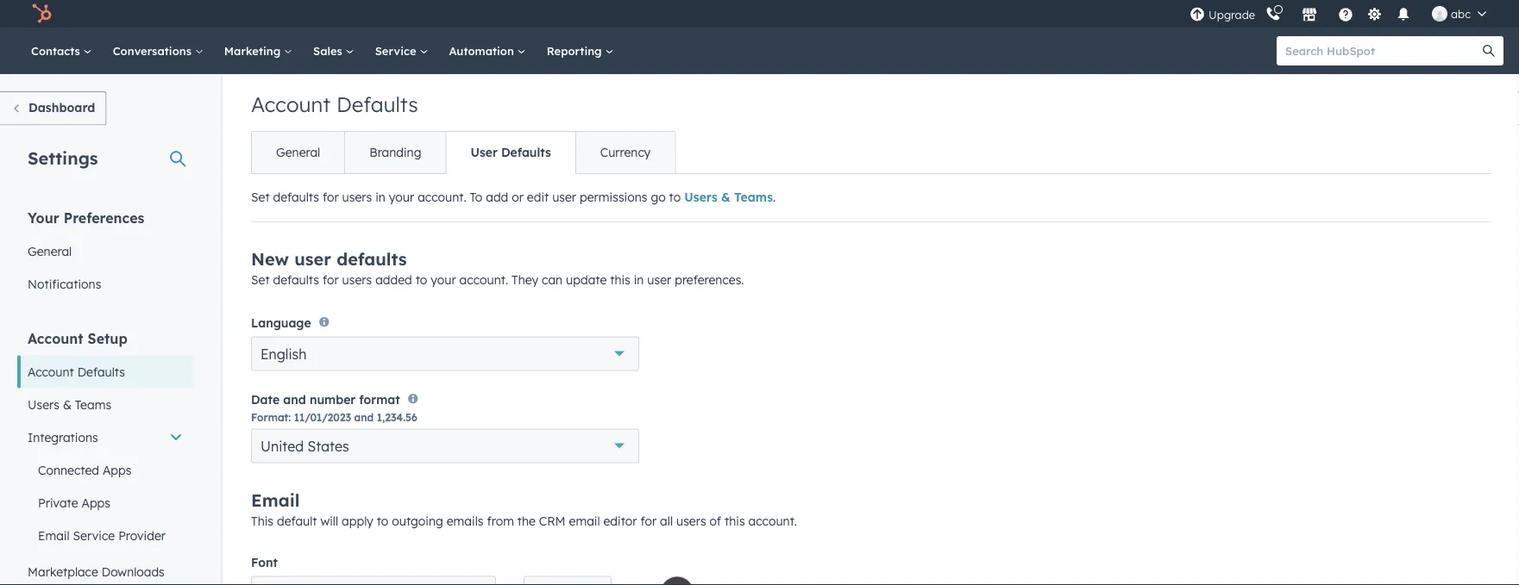 Task type: vqa. For each thing, say whether or not it's contained in the screenshot.
SET DEFAULTS FOR USERS IN YOUR ACCOUNT. TO ADD OR EDIT USER PERMISSIONS GO TO USERS & TEAMS .
yes



Task type: describe. For each thing, give the bounding box(es) containing it.
.
[[773, 190, 776, 205]]

general for your
[[28, 244, 72, 259]]

marketplaces image
[[1302, 8, 1318, 23]]

2 vertical spatial user
[[648, 273, 672, 288]]

search button
[[1475, 36, 1504, 66]]

0 horizontal spatial your
[[389, 190, 414, 205]]

dashboard
[[28, 100, 95, 115]]

users inside account setup element
[[28, 397, 60, 413]]

user defaults link
[[446, 132, 575, 173]]

your preferences
[[28, 209, 144, 227]]

users & teams
[[28, 397, 111, 413]]

0 horizontal spatial user
[[294, 249, 331, 270]]

or
[[512, 190, 524, 205]]

search image
[[1484, 45, 1496, 57]]

calling icon image
[[1266, 7, 1282, 22]]

0 vertical spatial account.
[[418, 190, 467, 205]]

provider
[[118, 529, 166, 544]]

united
[[261, 438, 304, 455]]

set inside new user defaults set defaults for users added to your account. they can update this in user preferences.
[[251, 273, 270, 288]]

editor
[[604, 514, 637, 529]]

notifications image
[[1396, 8, 1412, 23]]

reporting
[[547, 44, 605, 58]]

preferences
[[64, 209, 144, 227]]

account defaults link
[[17, 356, 193, 389]]

english button
[[251, 337, 639, 371]]

email this default will apply to outgoing emails from the crm email editor for all users of this account.
[[251, 490, 797, 529]]

can
[[542, 273, 563, 288]]

hubspot image
[[31, 3, 52, 24]]

to
[[470, 190, 483, 205]]

downloads
[[102, 565, 165, 580]]

user
[[471, 145, 498, 160]]

new user defaults set defaults for users added to your account. they can update this in user preferences.
[[251, 249, 744, 288]]

emails
[[447, 514, 484, 529]]

for inside new user defaults set defaults for users added to your account. they can update this in user preferences.
[[323, 273, 339, 288]]

apply
[[342, 514, 374, 529]]

they
[[512, 273, 539, 288]]

format:
[[251, 412, 291, 425]]

sales
[[313, 44, 346, 58]]

marketplaces button
[[1292, 0, 1328, 28]]

to inside new user defaults set defaults for users added to your account. they can update this in user preferences.
[[416, 273, 427, 288]]

apps for private apps
[[82, 496, 110, 511]]

to inside email this default will apply to outgoing emails from the crm email editor for all users of this account.
[[377, 514, 389, 529]]

general link for preferences
[[17, 235, 193, 268]]

defaults for the account defaults link
[[77, 365, 125, 380]]

11/01/2023
[[294, 412, 351, 425]]

number
[[310, 392, 356, 408]]

email
[[569, 514, 600, 529]]

2 vertical spatial defaults
[[273, 273, 319, 288]]

in inside new user defaults set defaults for users added to your account. they can update this in user preferences.
[[634, 273, 644, 288]]

account. inside new user defaults set defaults for users added to your account. they can update this in user preferences.
[[460, 273, 508, 288]]

add
[[486, 190, 509, 205]]

conversations link
[[102, 28, 214, 74]]

0 vertical spatial users
[[342, 190, 372, 205]]

the
[[518, 514, 536, 529]]

Search HubSpot search field
[[1277, 36, 1489, 66]]

contacts
[[31, 44, 83, 58]]

your inside new user defaults set defaults for users added to your account. they can update this in user preferences.
[[431, 273, 456, 288]]

automation link
[[439, 28, 537, 74]]

help image
[[1339, 8, 1354, 23]]

users inside email this default will apply to outgoing emails from the crm email editor for all users of this account.
[[677, 514, 707, 529]]

connected
[[38, 463, 99, 478]]

reporting link
[[537, 28, 624, 74]]

marketing link
[[214, 28, 303, 74]]

account defaults inside account setup element
[[28, 365, 125, 380]]

2 horizontal spatial to
[[669, 190, 681, 205]]

marketing
[[224, 44, 284, 58]]

states
[[308, 438, 349, 455]]

service inside "link"
[[375, 44, 420, 58]]

1 horizontal spatial account defaults
[[251, 91, 418, 117]]

calling icon button
[[1259, 2, 1289, 25]]

0 vertical spatial users
[[685, 190, 718, 205]]

date and number format
[[251, 392, 400, 408]]

2 vertical spatial account
[[28, 365, 74, 380]]

email for email service provider
[[38, 529, 70, 544]]

contacts link
[[21, 28, 102, 74]]

settings
[[28, 147, 98, 169]]

1 set from the top
[[251, 190, 270, 205]]

default
[[277, 514, 317, 529]]

branding link
[[345, 132, 446, 173]]

account for branding
[[251, 91, 331, 117]]

account setup element
[[17, 329, 193, 586]]

service link
[[365, 28, 439, 74]]

0 vertical spatial for
[[323, 190, 339, 205]]

this inside new user defaults set defaults for users added to your account. they can update this in user preferences.
[[610, 273, 631, 288]]

font image
[[261, 583, 468, 586]]

from
[[487, 514, 514, 529]]

help button
[[1332, 0, 1361, 28]]

of
[[710, 514, 722, 529]]

branding
[[370, 145, 422, 160]]

date
[[251, 392, 280, 408]]

account setup
[[28, 330, 128, 347]]

conversations
[[113, 44, 195, 58]]

general link for defaults
[[252, 132, 345, 173]]

0 vertical spatial defaults
[[336, 91, 418, 117]]

format: 11/01/2023 and 1,234.56
[[251, 412, 417, 425]]

1 vertical spatial defaults
[[337, 249, 407, 270]]

hubspot link
[[21, 3, 65, 24]]

this inside email this default will apply to outgoing emails from the crm email editor for all users of this account.
[[725, 514, 745, 529]]

connected apps link
[[17, 454, 193, 487]]

language
[[251, 315, 311, 330]]

account for users & teams
[[28, 330, 83, 347]]



Task type: locate. For each thing, give the bounding box(es) containing it.
defaults for user defaults link
[[501, 145, 551, 160]]

0 horizontal spatial this
[[610, 273, 631, 288]]

1 horizontal spatial in
[[634, 273, 644, 288]]

0 vertical spatial to
[[669, 190, 681, 205]]

1 vertical spatial &
[[63, 397, 72, 413]]

0 horizontal spatial to
[[377, 514, 389, 529]]

added
[[376, 273, 412, 288]]

0 horizontal spatial general
[[28, 244, 72, 259]]

currency
[[600, 145, 651, 160]]

email service provider link
[[17, 520, 193, 553]]

format
[[359, 392, 400, 408]]

email down private
[[38, 529, 70, 544]]

upgrade image
[[1190, 7, 1206, 23]]

go
[[651, 190, 666, 205]]

0 vertical spatial general
[[276, 145, 320, 160]]

this
[[610, 273, 631, 288], [725, 514, 745, 529]]

users & teams link right go
[[685, 190, 773, 205]]

& inside account setup element
[[63, 397, 72, 413]]

united states button
[[251, 430, 639, 464]]

defaults
[[273, 190, 319, 205], [337, 249, 407, 270], [273, 273, 319, 288]]

1 horizontal spatial email
[[251, 490, 300, 511]]

0 vertical spatial &
[[722, 190, 731, 205]]

1 horizontal spatial this
[[725, 514, 745, 529]]

2 horizontal spatial user
[[648, 273, 672, 288]]

users right go
[[685, 190, 718, 205]]

account defaults down account setup
[[28, 365, 125, 380]]

user left preferences.
[[648, 273, 672, 288]]

in down branding "link"
[[376, 190, 386, 205]]

1 vertical spatial account defaults
[[28, 365, 125, 380]]

users left of
[[677, 514, 707, 529]]

1 vertical spatial and
[[354, 412, 374, 425]]

1 vertical spatial teams
[[75, 397, 111, 413]]

to right go
[[669, 190, 681, 205]]

0 horizontal spatial email
[[38, 529, 70, 544]]

gary orlando image
[[1433, 6, 1448, 22]]

1 horizontal spatial service
[[375, 44, 420, 58]]

apps
[[103, 463, 132, 478], [82, 496, 110, 511]]

0 vertical spatial email
[[251, 490, 300, 511]]

and
[[283, 392, 306, 408], [354, 412, 374, 425]]

1,234.56
[[377, 412, 417, 425]]

defaults up new at the left top of the page
[[273, 190, 319, 205]]

1 vertical spatial users
[[342, 273, 372, 288]]

1 vertical spatial to
[[416, 273, 427, 288]]

1 horizontal spatial general link
[[252, 132, 345, 173]]

email for email this default will apply to outgoing emails from the crm email editor for all users of this account.
[[251, 490, 300, 511]]

1 vertical spatial in
[[634, 273, 644, 288]]

general inside navigation
[[276, 145, 320, 160]]

user right the edit
[[552, 190, 577, 205]]

0 vertical spatial apps
[[103, 463, 132, 478]]

& left the .
[[722, 190, 731, 205]]

service right sales "link" at the top left of the page
[[375, 44, 420, 58]]

notifications link
[[17, 268, 193, 301]]

0 vertical spatial account
[[251, 91, 331, 117]]

users & teams link
[[685, 190, 773, 205], [17, 389, 193, 422]]

users & teams link up integrations
[[17, 389, 193, 422]]

0 vertical spatial this
[[610, 273, 631, 288]]

defaults down setup
[[77, 365, 125, 380]]

defaults up branding
[[336, 91, 418, 117]]

0 vertical spatial defaults
[[273, 190, 319, 205]]

setup
[[88, 330, 128, 347]]

currency link
[[575, 132, 675, 173]]

to right apply
[[377, 514, 389, 529]]

0 horizontal spatial users
[[28, 397, 60, 413]]

menu containing abc
[[1188, 0, 1499, 28]]

& up integrations
[[63, 397, 72, 413]]

0 horizontal spatial and
[[283, 392, 306, 408]]

notifications button
[[1389, 0, 1419, 28]]

this right of
[[725, 514, 745, 529]]

general
[[276, 145, 320, 160], [28, 244, 72, 259]]

account. left the to
[[418, 190, 467, 205]]

1 horizontal spatial defaults
[[336, 91, 418, 117]]

1 horizontal spatial users
[[685, 190, 718, 205]]

settings image
[[1367, 7, 1383, 23]]

1 horizontal spatial teams
[[735, 190, 773, 205]]

1 vertical spatial your
[[431, 273, 456, 288]]

1 vertical spatial general
[[28, 244, 72, 259]]

account. left they
[[460, 273, 508, 288]]

email service provider
[[38, 529, 166, 544]]

new
[[251, 249, 289, 270]]

integrations button
[[17, 422, 193, 454]]

0 vertical spatial in
[[376, 190, 386, 205]]

all
[[660, 514, 673, 529]]

2 vertical spatial account.
[[749, 514, 797, 529]]

users
[[342, 190, 372, 205], [342, 273, 372, 288], [677, 514, 707, 529]]

service down private apps link
[[73, 529, 115, 544]]

0 vertical spatial account defaults
[[251, 91, 418, 117]]

account. right of
[[749, 514, 797, 529]]

and right the date
[[283, 392, 306, 408]]

your preferences element
[[17, 208, 193, 301]]

automation
[[449, 44, 518, 58]]

email
[[251, 490, 300, 511], [38, 529, 70, 544]]

apps for connected apps
[[103, 463, 132, 478]]

english
[[261, 345, 307, 363]]

apps up email service provider at left bottom
[[82, 496, 110, 511]]

notifications
[[28, 277, 101, 292]]

set defaults for users in your account. to add or edit user permissions go to users & teams .
[[251, 190, 776, 205]]

0 vertical spatial your
[[389, 190, 414, 205]]

account defaults down sales "link" at the top left of the page
[[251, 91, 418, 117]]

defaults up added
[[337, 249, 407, 270]]

preferences.
[[675, 273, 744, 288]]

1 vertical spatial this
[[725, 514, 745, 529]]

private apps link
[[17, 487, 193, 520]]

crm
[[539, 514, 566, 529]]

account left setup
[[28, 330, 83, 347]]

in right update
[[634, 273, 644, 288]]

sales link
[[303, 28, 365, 74]]

1 horizontal spatial general
[[276, 145, 320, 160]]

navigation containing general
[[251, 131, 676, 174]]

0 vertical spatial user
[[552, 190, 577, 205]]

account defaults
[[251, 91, 418, 117], [28, 365, 125, 380]]

1 vertical spatial email
[[38, 529, 70, 544]]

0 vertical spatial service
[[375, 44, 420, 58]]

user
[[552, 190, 577, 205], [294, 249, 331, 270], [648, 273, 672, 288]]

user defaults
[[471, 145, 551, 160]]

navigation
[[251, 131, 676, 174]]

user right new at the left top of the page
[[294, 249, 331, 270]]

apps down integrations button
[[103, 463, 132, 478]]

your down branding "link"
[[389, 190, 414, 205]]

upgrade
[[1209, 8, 1256, 22]]

2 vertical spatial for
[[641, 514, 657, 529]]

connected apps
[[38, 463, 132, 478]]

menu
[[1188, 0, 1499, 28]]

1 horizontal spatial user
[[552, 190, 577, 205]]

your
[[28, 209, 59, 227]]

private
[[38, 496, 78, 511]]

this
[[251, 514, 274, 529]]

0 horizontal spatial general link
[[17, 235, 193, 268]]

users
[[685, 190, 718, 205], [28, 397, 60, 413]]

general inside your preferences "element"
[[28, 244, 72, 259]]

2 set from the top
[[251, 273, 270, 288]]

account up users & teams
[[28, 365, 74, 380]]

your
[[389, 190, 414, 205], [431, 273, 456, 288]]

settings link
[[1364, 5, 1386, 23]]

defaults
[[336, 91, 418, 117], [501, 145, 551, 160], [77, 365, 125, 380]]

1 horizontal spatial your
[[431, 273, 456, 288]]

permissions
[[580, 190, 648, 205]]

dashboard link
[[0, 91, 106, 126]]

1 horizontal spatial users & teams link
[[685, 190, 773, 205]]

marketplace downloads
[[28, 565, 165, 580]]

1 horizontal spatial &
[[722, 190, 731, 205]]

your right added
[[431, 273, 456, 288]]

account down marketing link
[[251, 91, 331, 117]]

email up this
[[251, 490, 300, 511]]

2 vertical spatial to
[[377, 514, 389, 529]]

0 horizontal spatial users & teams link
[[17, 389, 193, 422]]

0 vertical spatial general link
[[252, 132, 345, 173]]

edit
[[527, 190, 549, 205]]

1 vertical spatial users & teams link
[[17, 389, 193, 422]]

2 vertical spatial users
[[677, 514, 707, 529]]

defaults down new at the left top of the page
[[273, 273, 319, 288]]

2 vertical spatial defaults
[[77, 365, 125, 380]]

0 horizontal spatial teams
[[75, 397, 111, 413]]

0 vertical spatial teams
[[735, 190, 773, 205]]

2 horizontal spatial defaults
[[501, 145, 551, 160]]

users up integrations
[[28, 397, 60, 413]]

integrations
[[28, 430, 98, 445]]

for
[[323, 190, 339, 205], [323, 273, 339, 288], [641, 514, 657, 529]]

0 horizontal spatial defaults
[[77, 365, 125, 380]]

0 horizontal spatial in
[[376, 190, 386, 205]]

1 vertical spatial service
[[73, 529, 115, 544]]

set down new at the left top of the page
[[251, 273, 270, 288]]

email inside account setup element
[[38, 529, 70, 544]]

1 horizontal spatial to
[[416, 273, 427, 288]]

service inside account setup element
[[73, 529, 115, 544]]

1 vertical spatial apps
[[82, 496, 110, 511]]

0 vertical spatial set
[[251, 190, 270, 205]]

will
[[321, 514, 338, 529]]

for inside email this default will apply to outgoing emails from the crm email editor for all users of this account.
[[641, 514, 657, 529]]

general for account
[[276, 145, 320, 160]]

users down branding "link"
[[342, 190, 372, 205]]

marketplace
[[28, 565, 98, 580]]

1 vertical spatial user
[[294, 249, 331, 270]]

and down format
[[354, 412, 374, 425]]

0 horizontal spatial &
[[63, 397, 72, 413]]

marketplace downloads link
[[17, 556, 193, 586]]

to right added
[[416, 273, 427, 288]]

1 vertical spatial account
[[28, 330, 83, 347]]

private apps
[[38, 496, 110, 511]]

&
[[722, 190, 731, 205], [63, 397, 72, 413]]

1 vertical spatial users
[[28, 397, 60, 413]]

abc
[[1452, 6, 1471, 21]]

1 vertical spatial account.
[[460, 273, 508, 288]]

account
[[251, 91, 331, 117], [28, 330, 83, 347], [28, 365, 74, 380]]

defaults right user
[[501, 145, 551, 160]]

users inside new user defaults set defaults for users added to your account. they can update this in user preferences.
[[342, 273, 372, 288]]

defaults inside navigation
[[501, 145, 551, 160]]

update
[[566, 273, 607, 288]]

this right update
[[610, 273, 631, 288]]

1 vertical spatial set
[[251, 273, 270, 288]]

users left added
[[342, 273, 372, 288]]

teams inside account setup element
[[75, 397, 111, 413]]

general link
[[252, 132, 345, 173], [17, 235, 193, 268]]

in
[[376, 190, 386, 205], [634, 273, 644, 288]]

0 horizontal spatial service
[[73, 529, 115, 544]]

1 vertical spatial defaults
[[501, 145, 551, 160]]

font
[[251, 556, 278, 571]]

0 horizontal spatial account defaults
[[28, 365, 125, 380]]

united states
[[261, 438, 349, 455]]

defaults inside account setup element
[[77, 365, 125, 380]]

1 vertical spatial general link
[[17, 235, 193, 268]]

set
[[251, 190, 270, 205], [251, 273, 270, 288]]

account. inside email this default will apply to outgoing emails from the crm email editor for all users of this account.
[[749, 514, 797, 529]]

set up new at the left top of the page
[[251, 190, 270, 205]]

1 horizontal spatial and
[[354, 412, 374, 425]]

outgoing
[[392, 514, 443, 529]]

0 vertical spatial users & teams link
[[685, 190, 773, 205]]

1 vertical spatial for
[[323, 273, 339, 288]]

email inside email this default will apply to outgoing emails from the crm email editor for all users of this account.
[[251, 490, 300, 511]]

abc button
[[1422, 0, 1497, 28]]

0 vertical spatial and
[[283, 392, 306, 408]]



